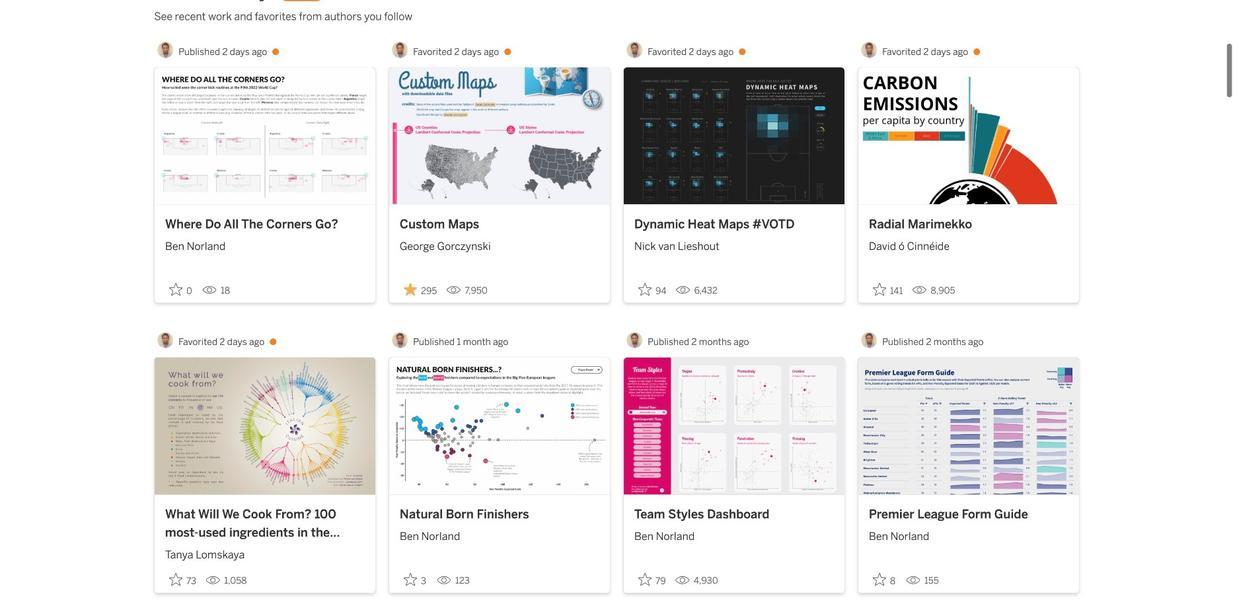 Task type: describe. For each thing, give the bounding box(es) containing it.
Remove Favorite button
[[400, 279, 441, 300]]



Task type: locate. For each thing, give the bounding box(es) containing it.
ben norland image
[[392, 42, 408, 58], [627, 42, 643, 58], [861, 42, 877, 58], [392, 332, 408, 348]]

recent activity heading
[[154, 0, 268, 4]]

see recent work and favorites from authors you follow element
[[154, 9, 1080, 25]]

ben norland image
[[157, 42, 173, 58], [157, 332, 173, 348], [627, 332, 643, 348], [861, 332, 877, 348]]

workbook thumbnail image
[[155, 68, 375, 204], [389, 68, 610, 204], [624, 68, 845, 204], [859, 68, 1079, 204], [155, 358, 375, 495], [389, 358, 610, 495], [624, 358, 845, 495], [859, 358, 1079, 495]]

Add Favorite button
[[165, 279, 197, 300], [635, 279, 671, 300], [869, 279, 907, 300], [165, 569, 200, 590], [400, 569, 432, 590], [635, 569, 670, 590], [869, 569, 901, 590]]

add favorite image
[[169, 283, 182, 296], [639, 283, 652, 296], [169, 573, 182, 586], [404, 573, 417, 586]]

add favorite image
[[873, 283, 886, 296], [639, 573, 652, 586], [873, 573, 886, 586]]

remove favorite image
[[404, 283, 417, 296]]



Task type: vqa. For each thing, say whether or not it's contained in the screenshot.
rightmost Ben Norland image
yes



